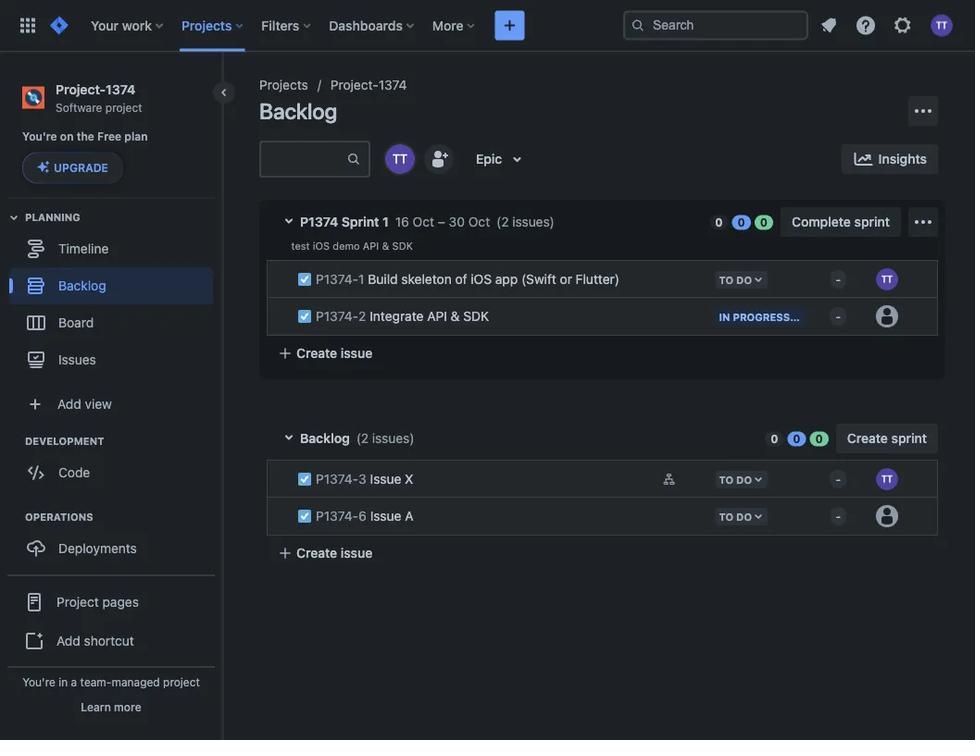 Task type: describe. For each thing, give the bounding box(es) containing it.
filters button
[[256, 11, 318, 40]]

create issue button for p1374-3 issue x
[[267, 537, 938, 571]]

2 oct from the left
[[468, 214, 490, 230]]

in progress: 0 of 0 (story points) element for (
[[788, 431, 806, 447]]

add shortcut button
[[7, 623, 215, 660]]

code
[[58, 465, 90, 480]]

insights
[[879, 151, 927, 167]]

to for p1374-6 issue a
[[719, 511, 734, 523]]

2 vertical spatial 2
[[361, 431, 369, 446]]

view
[[85, 396, 112, 412]]

upgrade button
[[23, 153, 122, 183]]

1 inside the p1374 sprint 1 16 oct – 30 oct ( 2 issues )
[[383, 214, 389, 230]]

to do: 0 of 0 (story points) element for (
[[765, 431, 784, 447]]

your work
[[91, 18, 152, 33]]

–
[[438, 214, 445, 230]]

operations group
[[9, 510, 221, 573]]

work
[[122, 18, 152, 33]]

p1374-1 link
[[316, 272, 364, 287]]

deployments
[[58, 541, 137, 556]]

the
[[77, 130, 94, 143]]

2 to from the top
[[719, 474, 734, 486]]

create sprint
[[847, 431, 927, 446]]

6
[[358, 509, 367, 524]]

filters
[[262, 18, 299, 33]]

add for add view
[[57, 396, 81, 412]]

create image
[[499, 14, 521, 37]]

0 for done: 0 of 0 (story points) element associated with (
[[816, 433, 823, 446]]

0 horizontal spatial )
[[410, 431, 414, 446]]

- for p1374-6 issue a
[[836, 511, 841, 524]]

shortcut
[[84, 633, 134, 649]]

issue for issue x
[[370, 472, 401, 487]]

jira software image
[[48, 14, 70, 37]]

you're for you're in a team-managed project
[[22, 676, 55, 689]]

unassigned image
[[876, 506, 898, 528]]

2 to do from the top
[[719, 474, 752, 486]]

a
[[71, 676, 77, 689]]

16
[[395, 214, 409, 230]]

) inside the p1374 sprint 1 16 oct – 30 oct ( 2 issues )
[[550, 214, 555, 230]]

& for integrate
[[451, 309, 460, 324]]

project- for project-1374
[[330, 77, 379, 93]]

project
[[56, 595, 99, 610]]

more
[[114, 701, 141, 714]]

0 vertical spatial ios
[[313, 240, 330, 252]]

board link
[[9, 304, 213, 341]]

jira software image
[[48, 14, 70, 37]]

more
[[432, 18, 464, 33]]

planning
[[25, 211, 80, 223]]

your work button
[[85, 11, 170, 40]]

backlog inside backlog link
[[58, 278, 106, 293]]

p1374-1 build skeleton of ios app (swift or flutter)
[[316, 272, 620, 287]]

1 oct from the left
[[413, 214, 434, 230]]

dashboards
[[329, 18, 403, 33]]

code link
[[9, 454, 213, 491]]

test
[[291, 240, 310, 252]]

project-1374 link
[[330, 74, 407, 96]]

create issue image for p1374-3
[[256, 450, 278, 472]]

add view
[[57, 396, 112, 412]]

to do: 0 of 0 (story points) element for 16 oct – 30 oct
[[710, 214, 729, 230]]

1 vertical spatial project
[[163, 676, 200, 689]]

skeleton
[[401, 272, 452, 287]]

project-1374 software project
[[56, 82, 142, 114]]

p1374- for 1
[[316, 272, 358, 287]]

upgrade
[[54, 161, 108, 174]]

add shortcut
[[56, 633, 134, 649]]

appswitcher icon image
[[17, 14, 39, 37]]

projects for projects popup button
[[182, 18, 232, 33]]

to for p1374-1 build skeleton of ios app (swift or flutter)
[[719, 274, 734, 286]]

Search backlog text field
[[261, 143, 346, 176]]

sprint for create sprint
[[892, 431, 927, 446]]

timeline
[[58, 241, 109, 256]]

issue for 2
[[341, 346, 373, 361]]

project- for project-1374 software project
[[56, 82, 106, 97]]

p1374
[[300, 214, 338, 230]]

backlog ( 2 issues )
[[300, 431, 414, 446]]

pages
[[102, 595, 139, 610]]

progress
[[733, 311, 790, 323]]

primary element
[[11, 0, 623, 51]]

- for p1374-2 integrate api & sdk
[[836, 311, 841, 324]]

& for demo
[[382, 240, 389, 252]]

p1374-3 link
[[316, 472, 366, 487]]

you're in a team-managed project
[[22, 676, 200, 689]]

1 vertical spatial 1
[[358, 272, 364, 287]]

assignee: terry turtle image
[[876, 469, 898, 491]]

sprint
[[342, 214, 379, 230]]

search image
[[631, 18, 646, 33]]

free
[[97, 130, 121, 143]]

project-1374
[[330, 77, 407, 93]]

0 for in progress: 0 of 0 (story points) element associated with 16 oct – 30 oct
[[738, 216, 745, 229]]

p1374- for 2
[[316, 309, 358, 324]]

insights image
[[853, 148, 875, 170]]

insights button
[[842, 144, 938, 174]]

demo
[[333, 240, 360, 252]]

test ios demo api & sdk
[[291, 240, 413, 252]]

on
[[60, 130, 74, 143]]

p1374-2 integrate api & sdk
[[316, 309, 489, 324]]

more button
[[427, 11, 482, 40]]



Task type: locate. For each thing, give the bounding box(es) containing it.
create down p1374-6 link
[[296, 546, 337, 561]]

done: 0 of 0 (story points) element for (
[[810, 431, 829, 447]]

1 left 16
[[383, 214, 389, 230]]

0
[[715, 216, 723, 229], [738, 216, 745, 229], [760, 216, 768, 229], [771, 433, 778, 446], [793, 433, 801, 446], [816, 433, 823, 446]]

x
[[405, 472, 414, 487]]

app
[[495, 272, 518, 287]]

3 to from the top
[[719, 511, 734, 523]]

0 horizontal spatial oct
[[413, 214, 434, 230]]

sprint right the complete
[[855, 214, 890, 230]]

project- inside project-1374 software project
[[56, 82, 106, 97]]

&
[[382, 240, 389, 252], [451, 309, 460, 324]]

0 horizontal spatial issues
[[372, 431, 410, 446]]

2 left integrate at top
[[358, 309, 366, 324]]

(
[[497, 214, 501, 230], [356, 431, 361, 446]]

p1374-
[[316, 272, 358, 287], [316, 309, 358, 324], [316, 472, 358, 487], [316, 509, 358, 524]]

group containing project pages
[[7, 575, 215, 706]]

0 vertical spatial do
[[736, 274, 752, 286]]

board
[[58, 315, 94, 330]]

1 vertical spatial api
[[427, 309, 447, 324]]

1 to do from the top
[[719, 274, 752, 286]]

in progress
[[719, 311, 790, 323]]

p1374 sprint 1 16 oct – 30 oct ( 2 issues )
[[300, 214, 555, 230]]

create issue button for p1374-1 build skeleton of ios app (swift or flutter)
[[267, 337, 938, 370]]

3
[[358, 472, 366, 487]]

in
[[719, 311, 730, 323]]

0 vertical spatial project
[[105, 101, 142, 114]]

2 you're from the top
[[22, 676, 55, 689]]

project-
[[330, 77, 379, 93], [56, 82, 106, 97]]

1 vertical spatial projects
[[259, 77, 308, 93]]

1 horizontal spatial sdk
[[463, 309, 489, 324]]

Search field
[[623, 11, 809, 40]]

1 horizontal spatial in progress: 0 of 0 (story points) element
[[788, 431, 806, 447]]

integrate
[[370, 309, 424, 324]]

done: 0 of 0 (story points) element left create sprint button
[[810, 431, 829, 447]]

1 horizontal spatial (
[[497, 214, 501, 230]]

projects link
[[259, 74, 308, 96]]

1 create issue image from the top
[[256, 250, 278, 272]]

2 vertical spatial backlog
[[300, 431, 350, 446]]

0 horizontal spatial sprint
[[855, 214, 890, 230]]

2 issue from the top
[[341, 546, 373, 561]]

in progress: 0 of 0 (story points) element for 16 oct – 30 oct
[[732, 214, 751, 230]]

add down the project at the bottom left
[[56, 633, 80, 649]]

1 vertical spatial sdk
[[463, 309, 489, 324]]

to do
[[719, 274, 752, 286], [719, 474, 752, 486], [719, 511, 752, 523]]

issue down 6
[[341, 546, 373, 561]]

0 horizontal spatial sdk
[[392, 240, 413, 252]]

1 vertical spatial do
[[736, 474, 752, 486]]

to do: 0 of 0 (story points) element
[[710, 214, 729, 230], [765, 431, 784, 447]]

p1374-6 link
[[316, 509, 367, 524]]

1 horizontal spatial issues
[[512, 214, 550, 230]]

create for p1374-3 issue x
[[296, 546, 337, 561]]

1374 for project-1374 software project
[[106, 82, 136, 97]]

create issue down p1374-6 link
[[296, 546, 373, 561]]

notifications image
[[818, 14, 840, 37]]

your
[[91, 18, 119, 33]]

0 vertical spatial add
[[57, 396, 81, 412]]

to
[[719, 274, 734, 286], [719, 474, 734, 486], [719, 511, 734, 523]]

epic
[[476, 151, 502, 167]]

0 horizontal spatial api
[[363, 240, 379, 252]]

project- down dashboards
[[330, 77, 379, 93]]

sprint up assignee: terry turtle image
[[892, 431, 927, 446]]

2
[[501, 214, 509, 230], [358, 309, 366, 324], [361, 431, 369, 446]]

4 p1374- from the top
[[316, 509, 358, 524]]

3 - from the top
[[836, 474, 841, 487]]

p1374- for 6
[[316, 509, 358, 524]]

in progress: 0 of 0 (story points) element
[[732, 214, 751, 230], [788, 431, 806, 447]]

projects button
[[176, 11, 250, 40]]

project inside project-1374 software project
[[105, 101, 142, 114]]

development image
[[3, 430, 25, 452]]

2 issue from the top
[[370, 509, 401, 524]]

planning group
[[9, 210, 221, 384]]

sdk
[[392, 240, 413, 252], [463, 309, 489, 324]]

projects for projects link
[[259, 77, 308, 93]]

0 horizontal spatial to do: 0 of 0 (story points) element
[[710, 214, 729, 230]]

issues up the (swift
[[512, 214, 550, 230]]

1 vertical spatial to do
[[719, 474, 752, 486]]

0 vertical spatial 2
[[501, 214, 509, 230]]

backlog
[[259, 98, 337, 124], [58, 278, 106, 293], [300, 431, 350, 446]]

0 vertical spatial issues
[[512, 214, 550, 230]]

0 horizontal spatial &
[[382, 240, 389, 252]]

you're left on
[[22, 130, 57, 143]]

banner containing your work
[[0, 0, 975, 52]]

add view button
[[11, 386, 211, 423]]

3 p1374- from the top
[[316, 472, 358, 487]]

0 vertical spatial in progress: 0 of 0 (story points) element
[[732, 214, 751, 230]]

you're
[[22, 130, 57, 143], [22, 676, 55, 689]]

sprint inside 'button'
[[855, 214, 890, 230]]

1374 down the dashboards dropdown button
[[379, 77, 407, 93]]

0 horizontal spatial project-
[[56, 82, 106, 97]]

1 horizontal spatial 1374
[[379, 77, 407, 93]]

in progress: 0 of 0 (story points) element left the complete
[[732, 214, 751, 230]]

backlog down projects link
[[259, 98, 337, 124]]

of
[[455, 272, 467, 287]]

0 vertical spatial to do
[[719, 274, 752, 286]]

terry turtle image
[[385, 144, 415, 174]]

1 issue from the top
[[370, 472, 401, 487]]

1 left build on the top left of page
[[358, 272, 364, 287]]

learn more
[[81, 701, 141, 714]]

0 vertical spatial backlog
[[259, 98, 337, 124]]

0 horizontal spatial done: 0 of 0 (story points) element
[[755, 214, 773, 230]]

1374
[[379, 77, 407, 93], [106, 82, 136, 97]]

1 vertical spatial backlog
[[58, 278, 106, 293]]

1 vertical spatial create issue image
[[256, 450, 278, 472]]

p1374-3 issue x
[[316, 472, 414, 487]]

1 vertical spatial )
[[410, 431, 414, 446]]

- left unassigned icon
[[836, 511, 841, 524]]

add left view
[[57, 396, 81, 412]]

1 horizontal spatial done: 0 of 0 (story points) element
[[810, 431, 829, 447]]

api for integrate
[[427, 309, 447, 324]]

done: 0 of 0 (story points) element
[[755, 214, 773, 230], [810, 431, 829, 447]]

1 p1374- from the top
[[316, 272, 358, 287]]

1 horizontal spatial oct
[[468, 214, 490, 230]]

2 right 30
[[501, 214, 509, 230]]

operations image
[[3, 506, 25, 528]]

add inside add shortcut button
[[56, 633, 80, 649]]

create inside create sprint button
[[847, 431, 888, 446]]

project- inside project-1374 link
[[330, 77, 379, 93]]

0 for done: 0 of 0 (story points) element for 16 oct – 30 oct
[[760, 216, 768, 229]]

0 vertical spatial &
[[382, 240, 389, 252]]

project- up software
[[56, 82, 106, 97]]

backlog menu image
[[912, 100, 935, 122]]

oct right 30
[[468, 214, 490, 230]]

1 do from the top
[[736, 274, 752, 286]]

planning image
[[3, 206, 25, 228]]

sprint for complete sprint
[[855, 214, 890, 230]]

sdk down 16
[[392, 240, 413, 252]]

1 vertical spatial issue
[[370, 509, 401, 524]]

2 create issue image from the top
[[256, 450, 278, 472]]

flutter)
[[576, 272, 620, 287]]

1 vertical spatial create issue button
[[267, 537, 938, 571]]

create issue button
[[267, 337, 938, 370], [267, 537, 938, 571]]

create
[[296, 346, 337, 361], [847, 431, 888, 446], [296, 546, 337, 561]]

1 vertical spatial add
[[56, 633, 80, 649]]

3 to do from the top
[[719, 511, 752, 523]]

p1374-6 issue a
[[316, 509, 414, 524]]

done: 0 of 0 (story points) element left the complete
[[755, 214, 773, 230]]

development group
[[9, 434, 221, 497]]

2 up p1374-3 issue x
[[361, 431, 369, 446]]

(swift
[[521, 272, 556, 287]]

) up x
[[410, 431, 414, 446]]

1 vertical spatial issue
[[341, 546, 373, 561]]

1 vertical spatial &
[[451, 309, 460, 324]]

4 - from the top
[[836, 511, 841, 524]]

0 vertical spatial sprint
[[855, 214, 890, 230]]

settings image
[[892, 14, 914, 37]]

a
[[405, 509, 414, 524]]

issues link
[[9, 341, 213, 378]]

1 vertical spatial sprint
[[892, 431, 927, 446]]

- left assignee: terry turtle icon
[[836, 274, 841, 287]]

create issue image
[[256, 250, 278, 272], [256, 450, 278, 472]]

1374 for project-1374
[[379, 77, 407, 93]]

2 do from the top
[[736, 474, 752, 486]]

2 vertical spatial to do
[[719, 511, 752, 523]]

0 horizontal spatial project
[[105, 101, 142, 114]]

0 horizontal spatial in progress: 0 of 0 (story points) element
[[732, 214, 751, 230]]

0 vertical spatial issue
[[370, 472, 401, 487]]

issues
[[58, 352, 96, 367]]

0 horizontal spatial (
[[356, 431, 361, 446]]

oct
[[413, 214, 434, 230], [468, 214, 490, 230]]

create issue image for p1374-1
[[256, 250, 278, 272]]

p1374- down p1374-3 link
[[316, 509, 358, 524]]

2 - from the top
[[836, 311, 841, 324]]

you're for you're on the free plan
[[22, 130, 57, 143]]

1 issue from the top
[[341, 346, 373, 361]]

add
[[57, 396, 81, 412], [56, 633, 80, 649]]

& down of
[[451, 309, 460, 324]]

30
[[449, 214, 465, 230]]

sdk for test ios demo api & sdk
[[392, 240, 413, 252]]

0 vertical spatial create
[[296, 346, 337, 361]]

you're on the free plan
[[22, 130, 148, 143]]

1 vertical spatial create issue
[[296, 546, 373, 561]]

1 horizontal spatial 1
[[383, 214, 389, 230]]

0 for ('s in progress: 0 of 0 (story points) element
[[793, 433, 801, 446]]

add inside 'add view' popup button
[[57, 396, 81, 412]]

0 vertical spatial to do: 0 of 0 (story points) element
[[710, 214, 729, 230]]

p1374 sprint 1 actions image
[[912, 211, 935, 233]]

sprint inside button
[[892, 431, 927, 446]]

1 vertical spatial in progress: 0 of 0 (story points) element
[[788, 431, 806, 447]]

0 horizontal spatial 1
[[358, 272, 364, 287]]

& up build on the top left of page
[[382, 240, 389, 252]]

in progress: 0 of 0 (story points) element left create sprint button
[[788, 431, 806, 447]]

api down skeleton
[[427, 309, 447, 324]]

1 horizontal spatial ios
[[471, 272, 492, 287]]

issue down p1374-2 link
[[341, 346, 373, 361]]

0 vertical spatial done: 0 of 0 (story points) element
[[755, 214, 773, 230]]

create up assignee: terry turtle image
[[847, 431, 888, 446]]

backlog link
[[9, 267, 213, 304]]

1 vertical spatial you're
[[22, 676, 55, 689]]

p1374-2 link
[[316, 309, 366, 324]]

project up plan
[[105, 101, 142, 114]]

group
[[7, 575, 215, 706]]

do for issue a
[[736, 511, 752, 523]]

1 - from the top
[[836, 274, 841, 287]]

( inside the p1374 sprint 1 16 oct – 30 oct ( 2 issues )
[[497, 214, 501, 230]]

project right managed
[[163, 676, 200, 689]]

0 vertical spatial issue
[[341, 346, 373, 361]]

managed
[[112, 676, 160, 689]]

you're left in in the left bottom of the page
[[22, 676, 55, 689]]

1 vertical spatial done: 0 of 0 (story points) element
[[810, 431, 829, 447]]

learn
[[81, 701, 111, 714]]

create sprint button
[[836, 424, 938, 454]]

1 create issue button from the top
[[267, 337, 938, 370]]

timeline link
[[9, 230, 213, 267]]

0 horizontal spatial projects
[[182, 18, 232, 33]]

2 p1374- from the top
[[316, 309, 358, 324]]

to do for p1374-6 issue a
[[719, 511, 752, 523]]

1 vertical spatial 2
[[358, 309, 366, 324]]

projects right work
[[182, 18, 232, 33]]

software
[[56, 101, 102, 114]]

0 vertical spatial (
[[497, 214, 501, 230]]

0 vertical spatial you're
[[22, 130, 57, 143]]

0 vertical spatial sdk
[[392, 240, 413, 252]]

or
[[560, 272, 572, 287]]

2 vertical spatial do
[[736, 511, 752, 523]]

sdk for p1374-2 integrate api & sdk
[[463, 309, 489, 324]]

ios right test
[[313, 240, 330, 252]]

1 vertical spatial ios
[[471, 272, 492, 287]]

2 vertical spatial create
[[296, 546, 337, 561]]

0 vertical spatial create issue
[[296, 346, 373, 361]]

1374 inside project-1374 software project
[[106, 82, 136, 97]]

issue for 6
[[341, 546, 373, 561]]

team-
[[80, 676, 112, 689]]

oct left –
[[413, 214, 434, 230]]

epic button
[[465, 144, 539, 174]]

done: 0 of 0 (story points) element for 16 oct – 30 oct
[[755, 214, 773, 230]]

( right 30
[[497, 214, 501, 230]]

- left unassigned image
[[836, 311, 841, 324]]

0 vertical spatial create issue button
[[267, 337, 938, 370]]

issue right the 3
[[370, 472, 401, 487]]

api for demo
[[363, 240, 379, 252]]

1 horizontal spatial sprint
[[892, 431, 927, 446]]

ios right of
[[471, 272, 492, 287]]

unassigned image
[[876, 306, 898, 328]]

deployments link
[[9, 530, 213, 567]]

0 vertical spatial api
[[363, 240, 379, 252]]

backlog up p1374-3 link
[[300, 431, 350, 446]]

dashboards button
[[324, 11, 421, 40]]

1 horizontal spatial api
[[427, 309, 447, 324]]

1
[[383, 214, 389, 230], [358, 272, 364, 287]]

2 create issue button from the top
[[267, 537, 938, 571]]

p1374- up p1374-6 link
[[316, 472, 358, 487]]

sprint
[[855, 214, 890, 230], [892, 431, 927, 446]]

p1374- down the p1374-1 link
[[316, 309, 358, 324]]

complete sprint
[[792, 214, 890, 230]]

1 horizontal spatial to do: 0 of 0 (story points) element
[[765, 431, 784, 447]]

do for build skeleton of ios app (swift or flutter)
[[736, 274, 752, 286]]

issues up x
[[372, 431, 410, 446]]

0 horizontal spatial 1374
[[106, 82, 136, 97]]

add for add shortcut
[[56, 633, 80, 649]]

1 horizontal spatial project-
[[330, 77, 379, 93]]

ios
[[313, 240, 330, 252], [471, 272, 492, 287]]

learn more button
[[81, 700, 141, 715]]

projects down filters popup button
[[259, 77, 308, 93]]

2 vertical spatial to
[[719, 511, 734, 523]]

1 vertical spatial (
[[356, 431, 361, 446]]

build
[[368, 272, 398, 287]]

project pages link
[[7, 582, 215, 623]]

-
[[836, 274, 841, 287], [836, 311, 841, 324], [836, 474, 841, 487], [836, 511, 841, 524]]

project pages
[[56, 595, 139, 610]]

issues inside the p1374 sprint 1 16 oct – 30 oct ( 2 issues )
[[512, 214, 550, 230]]

help image
[[855, 14, 877, 37]]

- left assignee: terry turtle image
[[836, 474, 841, 487]]

issue
[[370, 472, 401, 487], [370, 509, 401, 524]]

1 horizontal spatial project
[[163, 676, 200, 689]]

api right 'demo'
[[363, 240, 379, 252]]

create issue for p1374-2 integrate api & sdk
[[296, 346, 373, 361]]

1 horizontal spatial )
[[550, 214, 555, 230]]

1 vertical spatial issues
[[372, 431, 410, 446]]

projects inside popup button
[[182, 18, 232, 33]]

) up the (swift
[[550, 214, 555, 230]]

1 vertical spatial create
[[847, 431, 888, 446]]

project
[[105, 101, 142, 114], [163, 676, 200, 689]]

create issue for p1374-6 issue a
[[296, 546, 373, 561]]

complete sprint button
[[781, 207, 901, 237]]

create issue down p1374-2 link
[[296, 346, 373, 361]]

add people image
[[428, 148, 450, 170]]

0 vertical spatial to
[[719, 274, 734, 286]]

0 vertical spatial create issue image
[[256, 250, 278, 272]]

2 create issue from the top
[[296, 546, 373, 561]]

backlog down timeline
[[58, 278, 106, 293]]

2 inside the p1374 sprint 1 16 oct – 30 oct ( 2 issues )
[[501, 214, 509, 230]]

issue right 6
[[370, 509, 401, 524]]

p1374- for 3
[[316, 472, 358, 487]]

1 create issue from the top
[[296, 346, 373, 361]]

1 vertical spatial to do: 0 of 0 (story points) element
[[765, 431, 784, 447]]

create issue image left p1374-3 link
[[256, 450, 278, 472]]

operations
[[25, 511, 93, 523]]

1 horizontal spatial &
[[451, 309, 460, 324]]

0 vertical spatial 1
[[383, 214, 389, 230]]

1 vertical spatial to
[[719, 474, 734, 486]]

assignee: terry turtle image
[[876, 269, 898, 291]]

3 do from the top
[[736, 511, 752, 523]]

create issue image left test
[[256, 250, 278, 272]]

your profile and settings image
[[931, 14, 953, 37]]

1 horizontal spatial projects
[[259, 77, 308, 93]]

1374 up free
[[106, 82, 136, 97]]

sdk down p1374-1 build skeleton of ios app (swift or flutter)
[[463, 309, 489, 324]]

to do for p1374-1 build skeleton of ios app (swift or flutter)
[[719, 274, 752, 286]]

create for p1374-1 build skeleton of ios app (swift or flutter)
[[296, 346, 337, 361]]

complete
[[792, 214, 851, 230]]

1 to from the top
[[719, 274, 734, 286]]

create down p1374-2 link
[[296, 346, 337, 361]]

1 you're from the top
[[22, 130, 57, 143]]

issue for issue a
[[370, 509, 401, 524]]

plan
[[124, 130, 148, 143]]

- for p1374-1 build skeleton of ios app (swift or flutter)
[[836, 274, 841, 287]]

0 vertical spatial )
[[550, 214, 555, 230]]

development
[[25, 435, 104, 447]]

in
[[59, 676, 68, 689]]

banner
[[0, 0, 975, 52]]

p1374- down 'demo'
[[316, 272, 358, 287]]

0 vertical spatial projects
[[182, 18, 232, 33]]

0 horizontal spatial ios
[[313, 240, 330, 252]]

( up the 3
[[356, 431, 361, 446]]



Task type: vqa. For each thing, say whether or not it's contained in the screenshot.
1st You'Re from the bottom of the page
yes



